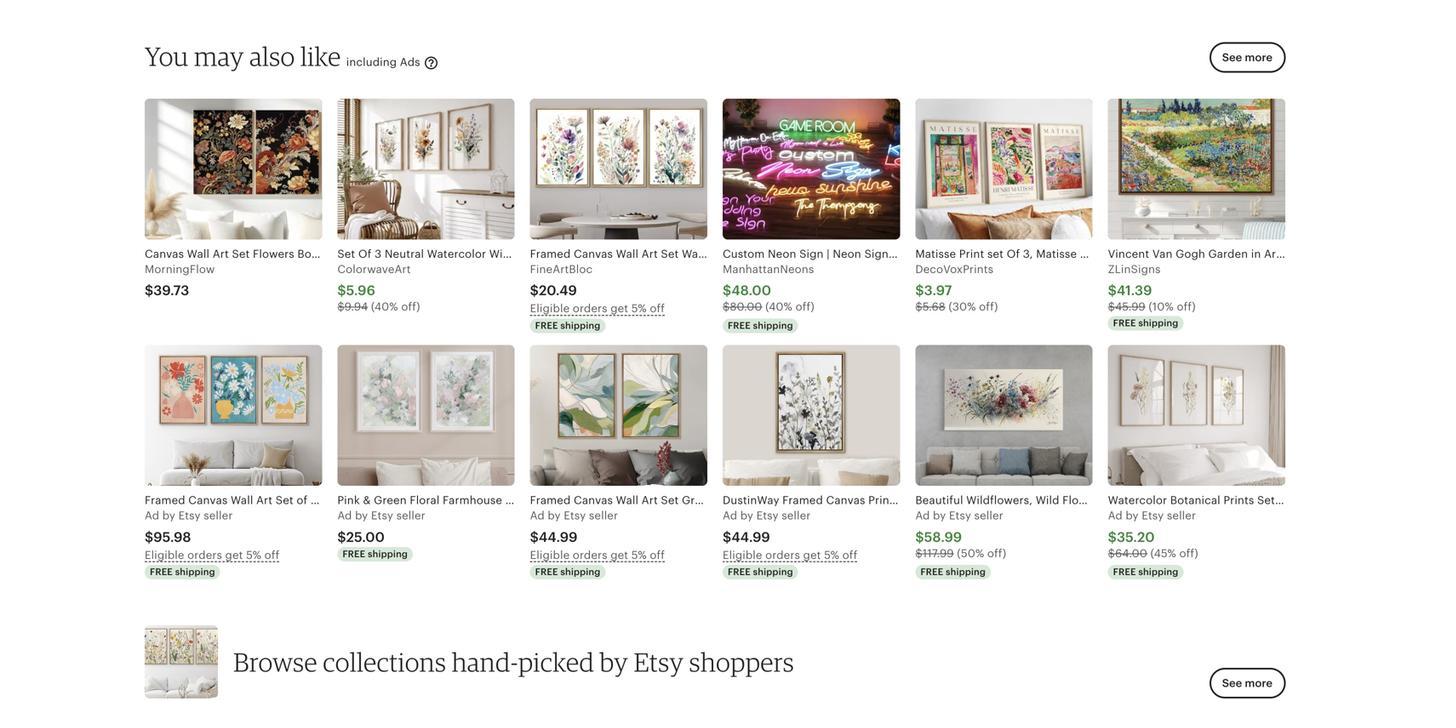 Task type: locate. For each thing, give the bounding box(es) containing it.
5 y from the left
[[940, 510, 946, 523]]

2 y from the left
[[362, 510, 368, 523]]

a d b y etsy seller $ 44.99 eligible orders get 5% off free shipping
[[530, 510, 665, 578], [723, 510, 858, 578]]

d for beautiful wildflowers, wild flower art, watercolor floral framed canvas print, wall art, rustic farmhouse decor, classic art, mother's day image
[[923, 510, 930, 523]]

b inside a d b y etsy seller $ 35.20 $ 64.00 (45% off) free shipping
[[1126, 510, 1133, 523]]

(40% inside manhattanneons $ 48.00 $ 80.00 (40% off) free shipping
[[766, 301, 793, 314]]

see for 'see more' button
[[1223, 51, 1243, 64]]

more
[[1245, 51, 1273, 64], [1245, 677, 1273, 690]]

off)
[[401, 301, 420, 314], [796, 301, 815, 314], [980, 301, 999, 314], [1177, 301, 1196, 314], [988, 547, 1007, 560], [1180, 547, 1199, 560]]

see more inside 'see more' button
[[1223, 51, 1273, 64]]

1 horizontal spatial 44.99
[[732, 530, 771, 545]]

see more link
[[1205, 42, 1286, 83], [1210, 668, 1286, 699]]

a d b y etsy seller $ 25.00 free shipping
[[338, 510, 426, 560]]

shipping
[[1139, 318, 1179, 329], [561, 321, 601, 331], [753, 321, 794, 331], [368, 549, 408, 560], [175, 567, 215, 578], [561, 567, 601, 578], [753, 567, 794, 578], [946, 567, 986, 578], [1139, 567, 1179, 578]]

b for dustinway framed canvas print wall art wildflower floral botanical print minimalist art modern farmhouse wall decor image
[[741, 510, 748, 523]]

1 y from the left
[[169, 510, 175, 523]]

get
[[611, 303, 629, 315], [225, 549, 243, 562], [611, 549, 629, 562], [804, 549, 821, 562]]

b inside a d b y etsy seller $ 25.00 free shipping
[[355, 510, 362, 523]]

get inside a d b y etsy seller $ 95.98 eligible orders get 5% off free shipping
[[225, 549, 243, 562]]

2 see from the top
[[1223, 677, 1243, 690]]

see more
[[1223, 51, 1273, 64], [1223, 677, 1273, 690]]

see more link for browse collections hand-picked by etsy shoppers
[[1210, 668, 1286, 699]]

(45%
[[1151, 547, 1177, 560]]

seller inside a d b y etsy seller $ 35.20 $ 64.00 (45% off) free shipping
[[1168, 510, 1197, 523]]

4 a from the left
[[723, 510, 731, 523]]

beautiful wildflowers, wild flower art, watercolor floral framed canvas print, wall art, rustic farmhouse decor, classic art, mother's day image
[[916, 345, 1093, 486]]

shipping inside a d b y etsy seller $ 58.99 $ 117.99 (50% off) free shipping
[[946, 567, 986, 578]]

d inside a d b y etsy seller $ 25.00 free shipping
[[345, 510, 352, 523]]

y inside a d b y etsy seller $ 95.98 eligible orders get 5% off free shipping
[[169, 510, 175, 523]]

canvas wall art set flowers bouquet floral botanical prints mid century modern art boho wall decor image
[[145, 99, 322, 240]]

0 vertical spatial see more
[[1223, 51, 1273, 64]]

etsy inside a d b y etsy seller $ 25.00 free shipping
[[371, 510, 393, 523]]

1 vertical spatial more
[[1245, 677, 1273, 690]]

(40% for 5.96
[[371, 301, 398, 314]]

0 horizontal spatial (40%
[[371, 301, 398, 314]]

eligible for framed canvas wall art set green watercolor flower petal abstract floral botanical prints minimalist modern wall art boho decor pastel art image
[[530, 549, 570, 562]]

morningflow $ 39.73
[[145, 263, 215, 299]]

d for the pink & green floral farmhouse botanical modern abstract chic wall decor | "botanicals of the knoll" - set of 2 - art prints or canvases image
[[345, 510, 352, 523]]

etsy inside a d b y etsy seller $ 35.20 $ 64.00 (45% off) free shipping
[[1142, 510, 1164, 523]]

a
[[145, 510, 152, 523], [338, 510, 345, 523], [530, 510, 538, 523], [723, 510, 731, 523], [916, 510, 923, 523], [1109, 510, 1116, 523]]

get for dustinway framed canvas print wall art wildflower floral botanical print minimalist art modern farmhouse wall decor image
[[804, 549, 821, 562]]

a for the pink & green floral farmhouse botanical modern abstract chic wall decor | "botanicals of the knoll" - set of 2 - art prints or canvases image
[[338, 510, 345, 523]]

watercolor botanical prints set of 3, wildflower prints, floral nursery wall art, boho nursery wall art, boho floral bundle, vintage flower image
[[1109, 345, 1286, 486]]

off) down colorwaveart
[[401, 301, 420, 314]]

b for beautiful wildflowers, wild flower art, watercolor floral framed canvas print, wall art, rustic farmhouse decor, classic art, mother's day image
[[933, 510, 941, 523]]

6 seller from the left
[[1168, 510, 1197, 523]]

(40% right 9.94
[[371, 301, 398, 314]]

0 vertical spatial see more link
[[1205, 42, 1286, 83]]

1 vertical spatial see
[[1223, 677, 1243, 690]]

d inside a d b y etsy seller $ 95.98 eligible orders get 5% off free shipping
[[152, 510, 159, 523]]

44.99 for eligible orders get 5% off button corresponding to dustinway framed canvas print wall art wildflower floral botanical print minimalist art modern farmhouse wall decor image
[[732, 530, 771, 545]]

2 b from the left
[[355, 510, 362, 523]]

b inside a d b y etsy seller $ 58.99 $ 117.99 (50% off) free shipping
[[933, 510, 941, 523]]

dustinway framed canvas print wall art wildflower floral botanical print minimalist art modern farmhouse wall decor image
[[723, 345, 900, 486]]

6 b from the left
[[1126, 510, 1133, 523]]

off for dustinway framed canvas print wall art wildflower floral botanical print minimalist art modern farmhouse wall decor image
[[843, 549, 858, 562]]

a for watercolor botanical prints set of 3, wildflower prints, floral nursery wall art, boho nursery wall art, boho floral bundle, vintage flower image
[[1109, 510, 1116, 523]]

64.00
[[1116, 547, 1148, 560]]

2 44.99 from the left
[[732, 530, 771, 545]]

y inside a d b y etsy seller $ 58.99 $ 117.99 (50% off) free shipping
[[940, 510, 946, 523]]

free inside fineartbloc $ 20.49 eligible orders get 5% off free shipping
[[535, 321, 558, 331]]

1 horizontal spatial (40%
[[766, 301, 793, 314]]

1 vertical spatial see more
[[1223, 677, 1273, 690]]

20.49
[[539, 283, 577, 299]]

seller for framed canvas wall art set of 3 abstract floral botanical in vases prints minimalist modern art boho girl's decor image at the left of page
[[204, 510, 233, 523]]

off) right (50%
[[988, 547, 1007, 560]]

1 a d b y etsy seller $ 44.99 eligible orders get 5% off free shipping from the left
[[530, 510, 665, 578]]

off) inside colorwaveart $ 5.96 $ 9.94 (40% off)
[[401, 301, 420, 314]]

shoppers
[[690, 647, 795, 678]]

collections
[[323, 647, 447, 678]]

5%
[[632, 303, 647, 315], [246, 549, 262, 562], [632, 549, 647, 562], [824, 549, 840, 562]]

free inside a d b y etsy seller $ 25.00 free shipping
[[343, 549, 366, 560]]

shipping inside a d b y etsy seller $ 25.00 free shipping
[[368, 549, 408, 560]]

2 (40% from the left
[[766, 301, 793, 314]]

(40% for 48.00
[[766, 301, 793, 314]]

including
[[346, 56, 397, 69]]

0 vertical spatial see
[[1223, 51, 1243, 64]]

25.00
[[346, 530, 385, 545]]

orders
[[573, 303, 608, 315], [187, 549, 222, 562], [573, 549, 608, 562], [766, 549, 801, 562]]

etsy for beautiful wildflowers, wild flower art, watercolor floral framed canvas print, wall art, rustic farmhouse decor, classic art, mother's day image
[[950, 510, 972, 523]]

b for framed canvas wall art set of 3 abstract floral botanical in vases prints minimalist modern art boho girl's decor image at the left of page
[[162, 510, 170, 523]]

d inside a d b y etsy seller $ 58.99 $ 117.99 (50% off) free shipping
[[923, 510, 930, 523]]

fineartbloc $ 20.49 eligible orders get 5% off free shipping
[[530, 263, 665, 331]]

etsy inside a d b y etsy seller $ 95.98 eligible orders get 5% off free shipping
[[178, 510, 201, 523]]

b inside a d b y etsy seller $ 95.98 eligible orders get 5% off free shipping
[[162, 510, 170, 523]]

eligible
[[530, 303, 570, 315], [145, 549, 184, 562], [530, 549, 570, 562], [723, 549, 763, 562]]

d for watercolor botanical prints set of 3, wildflower prints, floral nursery wall art, boho nursery wall art, boho floral bundle, vintage flower image
[[1116, 510, 1123, 523]]

y for the pink & green floral farmhouse botanical modern abstract chic wall decor | "botanicals of the knoll" - set of 2 - art prints or canvases image
[[362, 510, 368, 523]]

browse collections hand-picked by etsy shoppers
[[233, 647, 795, 678]]

off for framed canvas wall art set green watercolor flower petal abstract floral botanical prints minimalist modern wall art boho decor pastel art image
[[650, 549, 665, 562]]

4 seller from the left
[[782, 510, 811, 523]]

1 vertical spatial see more link
[[1210, 668, 1286, 699]]

etsy for framed canvas wall art set green watercolor flower petal abstract floral botanical prints minimalist modern wall art boho decor pastel art image
[[564, 510, 586, 523]]

b
[[162, 510, 170, 523], [355, 510, 362, 523], [548, 510, 555, 523], [741, 510, 748, 523], [933, 510, 941, 523], [1126, 510, 1133, 523]]

1 see from the top
[[1223, 51, 1243, 64]]

orders for framed canvas wall art set of 3 abstract floral botanical in vases prints minimalist modern art boho girl's decor image at the left of page
[[187, 549, 222, 562]]

$
[[145, 283, 154, 299], [338, 283, 346, 299], [530, 283, 539, 299], [723, 283, 732, 299], [916, 283, 925, 299], [1109, 283, 1117, 299], [338, 301, 345, 314], [723, 301, 730, 314], [916, 301, 923, 314], [1109, 301, 1116, 314], [145, 530, 153, 545], [338, 530, 346, 545], [530, 530, 539, 545], [723, 530, 732, 545], [916, 530, 925, 545], [1109, 530, 1117, 545], [916, 547, 923, 560], [1109, 547, 1116, 560]]

3 b from the left
[[548, 510, 555, 523]]

y
[[169, 510, 175, 523], [362, 510, 368, 523], [555, 510, 561, 523], [748, 510, 754, 523], [940, 510, 946, 523], [1133, 510, 1139, 523]]

manhattanneons $ 48.00 $ 80.00 (40% off) free shipping
[[723, 263, 815, 331]]

off) inside a d b y etsy seller $ 58.99 $ 117.99 (50% off) free shipping
[[988, 547, 1007, 560]]

etsy
[[178, 510, 201, 523], [371, 510, 393, 523], [564, 510, 586, 523], [757, 510, 779, 523], [950, 510, 972, 523], [1142, 510, 1164, 523], [634, 647, 684, 678]]

5% for framed canvas wall art set of 3 abstract floral botanical in vases prints minimalist modern art boho girl's decor image at the left of page
[[246, 549, 262, 562]]

a inside a d b y etsy seller $ 35.20 $ 64.00 (45% off) free shipping
[[1109, 510, 1116, 523]]

5% inside a d b y etsy seller $ 95.98 eligible orders get 5% off free shipping
[[246, 549, 262, 562]]

orders inside a d b y etsy seller $ 95.98 eligible orders get 5% off free shipping
[[187, 549, 222, 562]]

5% inside fineartbloc $ 20.49 eligible orders get 5% off free shipping
[[632, 303, 647, 315]]

$ inside a d b y etsy seller $ 25.00 free shipping
[[338, 530, 346, 545]]

etsy inside a d b y etsy seller $ 58.99 $ 117.99 (50% off) free shipping
[[950, 510, 972, 523]]

2 a from the left
[[338, 510, 345, 523]]

2 d from the left
[[345, 510, 352, 523]]

off inside a d b y etsy seller $ 95.98 eligible orders get 5% off free shipping
[[265, 549, 280, 562]]

44.99
[[539, 530, 578, 545], [732, 530, 771, 545]]

eligible orders get 5% off button for dustinway framed canvas print wall art wildflower floral botanical print minimalist art modern farmhouse wall decor image
[[723, 547, 900, 564]]

seller for watercolor botanical prints set of 3, wildflower prints, floral nursery wall art, boho nursery wall art, boho floral bundle, vintage flower image
[[1168, 510, 1197, 523]]

1 d from the left
[[152, 510, 159, 523]]

4 y from the left
[[748, 510, 754, 523]]

y inside a d b y etsy seller $ 35.20 $ 64.00 (45% off) free shipping
[[1133, 510, 1139, 523]]

you
[[145, 40, 189, 72]]

a for beautiful wildflowers, wild flower art, watercolor floral framed canvas print, wall art, rustic farmhouse decor, classic art, mother's day image
[[916, 510, 923, 523]]

0 vertical spatial more
[[1245, 51, 1273, 64]]

manhattanneons
[[723, 263, 815, 276]]

off) right (30%
[[980, 301, 999, 314]]

3 d from the left
[[538, 510, 545, 523]]

off) for 3.97
[[980, 301, 999, 314]]

44.99 for eligible orders get 5% off button for framed canvas wall art set green watercolor flower petal abstract floral botanical prints minimalist modern wall art boho decor pastel art image
[[539, 530, 578, 545]]

seller inside a d b y etsy seller $ 25.00 free shipping
[[397, 510, 426, 523]]

off) down manhattanneons
[[796, 301, 815, 314]]

1 seller from the left
[[204, 510, 233, 523]]

(40%
[[371, 301, 398, 314], [766, 301, 793, 314]]

1 (40% from the left
[[371, 301, 398, 314]]

a inside a d b y etsy seller $ 58.99 $ 117.99 (50% off) free shipping
[[916, 510, 923, 523]]

1 b from the left
[[162, 510, 170, 523]]

95.98
[[153, 530, 191, 545]]

seller inside a d b y etsy seller $ 58.99 $ 117.99 (50% off) free shipping
[[975, 510, 1004, 523]]

5 a from the left
[[916, 510, 923, 523]]

free
[[1114, 318, 1137, 329], [535, 321, 558, 331], [728, 321, 751, 331], [343, 549, 366, 560], [150, 567, 173, 578], [535, 567, 558, 578], [728, 567, 751, 578], [921, 567, 944, 578], [1114, 567, 1137, 578]]

also
[[250, 40, 295, 72]]

3 seller from the left
[[589, 510, 618, 523]]

6 a from the left
[[1109, 510, 1116, 523]]

free inside manhattanneons $ 48.00 $ 80.00 (40% off) free shipping
[[728, 321, 751, 331]]

5 b from the left
[[933, 510, 941, 523]]

1 horizontal spatial a d b y etsy seller $ 44.99 eligible orders get 5% off free shipping
[[723, 510, 858, 578]]

1 44.99 from the left
[[539, 530, 578, 545]]

35.20
[[1117, 530, 1155, 545]]

a inside a d b y etsy seller $ 25.00 free shipping
[[338, 510, 345, 523]]

off) right (45%
[[1180, 547, 1199, 560]]

39.73
[[154, 283, 189, 299]]

shipping inside a d b y etsy seller $ 35.20 $ 64.00 (45% off) free shipping
[[1139, 567, 1179, 578]]

5.96
[[346, 283, 376, 299]]

see for see more link associated with browse collections hand-picked by etsy shoppers
[[1223, 677, 1243, 690]]

0 horizontal spatial 44.99
[[539, 530, 578, 545]]

zlinsigns
[[1109, 263, 1161, 276]]

5 d from the left
[[923, 510, 930, 523]]

fineartbloc
[[530, 263, 593, 276]]

see inside button
[[1223, 51, 1243, 64]]

eligible orders get 5% off button
[[530, 300, 703, 318], [145, 547, 322, 564], [530, 547, 708, 564], [723, 547, 900, 564]]

y for framed canvas wall art set of 3 abstract floral botanical in vases prints minimalist modern art boho girl's decor image at the left of page
[[169, 510, 175, 523]]

6 d from the left
[[1116, 510, 1123, 523]]

a inside a d b y etsy seller $ 95.98 eligible orders get 5% off free shipping
[[145, 510, 152, 523]]

2 a d b y etsy seller $ 44.99 eligible orders get 5% off free shipping from the left
[[723, 510, 858, 578]]

you may also like including ads
[[145, 40, 424, 72]]

d inside a d b y etsy seller $ 35.20 $ 64.00 (45% off) free shipping
[[1116, 510, 1123, 523]]

off
[[650, 303, 665, 315], [265, 549, 280, 562], [650, 549, 665, 562], [843, 549, 858, 562]]

$ inside fineartbloc $ 20.49 eligible orders get 5% off free shipping
[[530, 283, 539, 299]]

seller for framed canvas wall art set green watercolor flower petal abstract floral botanical prints minimalist modern wall art boho decor pastel art image
[[589, 510, 618, 523]]

framed canvas wall art set of 3 abstract floral botanical in vases prints minimalist modern art boho girl's decor image
[[145, 345, 322, 486]]

seller
[[204, 510, 233, 523], [397, 510, 426, 523], [589, 510, 618, 523], [782, 510, 811, 523], [975, 510, 1004, 523], [1168, 510, 1197, 523]]

3 a from the left
[[530, 510, 538, 523]]

5% for dustinway framed canvas print wall art wildflower floral botanical print minimalist art modern farmhouse wall decor image
[[824, 549, 840, 562]]

4 d from the left
[[730, 510, 738, 523]]

4 b from the left
[[741, 510, 748, 523]]

d
[[152, 510, 159, 523], [345, 510, 352, 523], [538, 510, 545, 523], [730, 510, 738, 523], [923, 510, 930, 523], [1116, 510, 1123, 523]]

vincent van gogh garden in arles canvas art print, frame large wall art, green art, vintage art, minimalist art, gift, wall decor image
[[1109, 99, 1286, 240]]

1 more from the top
[[1245, 51, 1273, 64]]

d for framed canvas wall art set green watercolor flower petal abstract floral botanical prints minimalist modern wall art boho decor pastel art image
[[538, 510, 545, 523]]

$ inside a d b y etsy seller $ 95.98 eligible orders get 5% off free shipping
[[145, 530, 153, 545]]

seller inside a d b y etsy seller $ 95.98 eligible orders get 5% off free shipping
[[204, 510, 233, 523]]

eligible inside a d b y etsy seller $ 95.98 eligible orders get 5% off free shipping
[[145, 549, 184, 562]]

etsy for dustinway framed canvas print wall art wildflower floral botanical print minimalist art modern farmhouse wall decor image
[[757, 510, 779, 523]]

off) inside zlinsigns $ 41.39 $ 45.99 (10% off) free shipping
[[1177, 301, 1196, 314]]

(40% inside colorwaveart $ 5.96 $ 9.94 (40% off)
[[371, 301, 398, 314]]

y inside a d b y etsy seller $ 25.00 free shipping
[[362, 510, 368, 523]]

6 y from the left
[[1133, 510, 1139, 523]]

2 seller from the left
[[397, 510, 426, 523]]

0 horizontal spatial a d b y etsy seller $ 44.99 eligible orders get 5% off free shipping
[[530, 510, 665, 578]]

get for framed canvas wall art set green watercolor flower petal abstract floral botanical prints minimalist modern wall art boho decor pastel art image
[[611, 549, 629, 562]]

eligible inside fineartbloc $ 20.49 eligible orders get 5% off free shipping
[[530, 303, 570, 315]]

picked
[[519, 647, 595, 678]]

shipping inside zlinsigns $ 41.39 $ 45.99 (10% off) free shipping
[[1139, 318, 1179, 329]]

1 see more from the top
[[1223, 51, 1273, 64]]

1 a from the left
[[145, 510, 152, 523]]

hand-
[[452, 647, 519, 678]]

see more link for including ads
[[1205, 42, 1286, 83]]

a d b y etsy seller $ 35.20 $ 64.00 (45% off) free shipping
[[1109, 510, 1199, 578]]

free inside zlinsigns $ 41.39 $ 45.99 (10% off) free shipping
[[1114, 318, 1137, 329]]

off) right (10%
[[1177, 301, 1196, 314]]

see
[[1223, 51, 1243, 64], [1223, 677, 1243, 690]]

off) inside decovoxprints $ 3.97 $ 5.68 (30% off)
[[980, 301, 999, 314]]

off) inside manhattanneons $ 48.00 $ 80.00 (40% off) free shipping
[[796, 301, 815, 314]]

5 seller from the left
[[975, 510, 1004, 523]]

3 y from the left
[[555, 510, 561, 523]]

(40% down 48.00
[[766, 301, 793, 314]]



Task type: describe. For each thing, give the bounding box(es) containing it.
morningflow
[[145, 263, 215, 276]]

eligible orders get 5% off button for framed canvas wall art set of 3 abstract floral botanical in vases prints minimalist modern art boho girl's decor image at the left of page
[[145, 547, 322, 564]]

off) for 41.39
[[1177, 301, 1196, 314]]

ads
[[400, 56, 420, 69]]

off inside fineartbloc $ 20.49 eligible orders get 5% off free shipping
[[650, 303, 665, 315]]

browse
[[233, 647, 318, 678]]

shipping inside fineartbloc $ 20.49 eligible orders get 5% off free shipping
[[561, 321, 601, 331]]

9.94
[[345, 301, 368, 314]]

may
[[194, 40, 244, 72]]

orders inside fineartbloc $ 20.49 eligible orders get 5% off free shipping
[[573, 303, 608, 315]]

decovoxprints $ 3.97 $ 5.68 (30% off)
[[916, 263, 999, 314]]

a d b y etsy seller $ 58.99 $ 117.99 (50% off) free shipping
[[916, 510, 1007, 578]]

eligible orders get 5% off button for framed canvas wall art set green watercolor flower petal abstract floral botanical prints minimalist modern wall art boho decor pastel art image
[[530, 547, 708, 564]]

pink & green floral farmhouse botanical modern abstract chic wall decor | "botanicals of the knoll" - set of 2 - art prints or canvases image
[[338, 345, 515, 486]]

a for dustinway framed canvas print wall art wildflower floral botanical print minimalist art modern farmhouse wall decor image
[[723, 510, 731, 523]]

41.39
[[1117, 283, 1153, 299]]

custom neon sign | neon sign | wedding signs | name neon sign | led neon light sign | wedding bridesmaid gifts | wall decor | home decor image
[[723, 99, 900, 240]]

2 see more from the top
[[1223, 677, 1273, 690]]

framed canvas wall art set green watercolor flower petal abstract floral botanical prints minimalist modern wall art boho decor pastel art image
[[530, 345, 708, 486]]

b for watercolor botanical prints set of 3, wildflower prints, floral nursery wall art, boho nursery wall art, boho floral bundle, vintage flower image
[[1126, 510, 1133, 523]]

orders for dustinway framed canvas print wall art wildflower floral botanical print minimalist art modern farmhouse wall decor image
[[766, 549, 801, 562]]

2 more from the top
[[1245, 677, 1273, 690]]

off for framed canvas wall art set of 3 abstract floral botanical in vases prints minimalist modern art boho girl's decor image at the left of page
[[265, 549, 280, 562]]

free inside a d b y etsy seller $ 95.98 eligible orders get 5% off free shipping
[[150, 567, 173, 578]]

colorwaveart
[[338, 263, 411, 276]]

seller for the pink & green floral farmhouse botanical modern abstract chic wall decor | "botanicals of the knoll" - set of 2 - art prints or canvases image
[[397, 510, 426, 523]]

y for beautiful wildflowers, wild flower art, watercolor floral framed canvas print, wall art, rustic farmhouse decor, classic art, mother's day image
[[940, 510, 946, 523]]

seller for dustinway framed canvas print wall art wildflower floral botanical print minimalist art modern farmhouse wall decor image
[[782, 510, 811, 523]]

$ inside morningflow $ 39.73
[[145, 283, 154, 299]]

etsy for framed canvas wall art set of 3 abstract floral botanical in vases prints minimalist modern art boho girl's decor image at the left of page
[[178, 510, 201, 523]]

seller for beautiful wildflowers, wild flower art, watercolor floral framed canvas print, wall art, rustic farmhouse decor, classic art, mother's day image
[[975, 510, 1004, 523]]

y for framed canvas wall art set green watercolor flower petal abstract floral botanical prints minimalist modern wall art boho decor pastel art image
[[555, 510, 561, 523]]

etsy for the pink & green floral farmhouse botanical modern abstract chic wall decor | "botanicals of the knoll" - set of 2 - art prints or canvases image
[[371, 510, 393, 523]]

58.99
[[925, 530, 963, 545]]

decovoxprints
[[916, 263, 994, 276]]

d for framed canvas wall art set of 3 abstract floral botanical in vases prints minimalist modern art boho girl's decor image at the left of page
[[152, 510, 159, 523]]

b for the pink & green floral farmhouse botanical modern abstract chic wall decor | "botanicals of the knoll" - set of 2 - art prints or canvases image
[[355, 510, 362, 523]]

colorwaveart $ 5.96 $ 9.94 (40% off)
[[338, 263, 420, 314]]

a for framed canvas wall art set of 3 abstract floral botanical in vases prints minimalist modern art boho girl's decor image at the left of page
[[145, 510, 152, 523]]

a for framed canvas wall art set green watercolor flower petal abstract floral botanical prints minimalist modern wall art boho decor pastel art image
[[530, 510, 538, 523]]

zlinsigns $ 41.39 $ 45.99 (10% off) free shipping
[[1109, 263, 1196, 329]]

shipping inside a d b y etsy seller $ 95.98 eligible orders get 5% off free shipping
[[175, 567, 215, 578]]

y for dustinway framed canvas print wall art wildflower floral botanical print minimalist art modern farmhouse wall decor image
[[748, 510, 754, 523]]

framed canvas wall art set watercolor wildflowers floral botanical colorful nature prints minimalist modern art boho wall decor image
[[530, 99, 708, 240]]

eligible for dustinway framed canvas print wall art wildflower floral botanical print minimalist art modern farmhouse wall decor image
[[723, 549, 763, 562]]

see more button
[[1210, 42, 1286, 73]]

(30%
[[949, 301, 977, 314]]

get for framed canvas wall art set of 3 abstract floral botanical in vases prints minimalist modern art boho girl's decor image at the left of page
[[225, 549, 243, 562]]

more inside 'see more' button
[[1245, 51, 1273, 64]]

5.68
[[923, 301, 946, 314]]

45.99
[[1116, 301, 1146, 314]]

d for dustinway framed canvas print wall art wildflower floral botanical print minimalist art modern farmhouse wall decor image
[[730, 510, 738, 523]]

free inside a d b y etsy seller $ 58.99 $ 117.99 (50% off) free shipping
[[921, 567, 944, 578]]

a d b y etsy seller $ 44.99 eligible orders get 5% off free shipping for eligible orders get 5% off button corresponding to dustinway framed canvas print wall art wildflower floral botanical print minimalist art modern farmhouse wall decor image
[[723, 510, 858, 578]]

b for framed canvas wall art set green watercolor flower petal abstract floral botanical prints minimalist modern wall art boho decor pastel art image
[[548, 510, 555, 523]]

matisse print set of 3, matisse wall art, exhibition art, mid century wall art, landscape art, high quality printable poster, digital print image
[[916, 99, 1093, 240]]

a d b y etsy seller $ 44.99 eligible orders get 5% off free shipping for eligible orders get 5% off button for framed canvas wall art set green watercolor flower petal abstract floral botanical prints minimalist modern wall art boho decor pastel art image
[[530, 510, 665, 578]]

5% for framed canvas wall art set green watercolor flower petal abstract floral botanical prints minimalist modern wall art boho decor pastel art image
[[632, 549, 647, 562]]

off) inside a d b y etsy seller $ 35.20 $ 64.00 (45% off) free shipping
[[1180, 547, 1199, 560]]

like
[[301, 40, 341, 72]]

off) for 5.96
[[401, 301, 420, 314]]

free inside a d b y etsy seller $ 35.20 $ 64.00 (45% off) free shipping
[[1114, 567, 1137, 578]]

a d b y etsy seller $ 95.98 eligible orders get 5% off free shipping
[[145, 510, 280, 578]]

by
[[600, 647, 629, 678]]

orders for framed canvas wall art set green watercolor flower petal abstract floral botanical prints minimalist modern wall art boho decor pastel art image
[[573, 549, 608, 562]]

(10%
[[1149, 301, 1174, 314]]

etsy for watercolor botanical prints set of 3, wildflower prints, floral nursery wall art, boho nursery wall art, boho floral bundle, vintage flower image
[[1142, 510, 1164, 523]]

y for watercolor botanical prints set of 3, wildflower prints, floral nursery wall art, boho nursery wall art, boho floral bundle, vintage flower image
[[1133, 510, 1139, 523]]

set of 3 neutral watercolor wildflower prints | minimalist boho wall decor | botanical wall art | digital download printable floral prints image
[[338, 99, 515, 240]]

eligible for framed canvas wall art set of 3 abstract floral botanical in vases prints minimalist modern art boho girl's decor image at the left of page
[[145, 549, 184, 562]]

117.99
[[923, 547, 954, 560]]

(50%
[[957, 547, 985, 560]]

shipping inside manhattanneons $ 48.00 $ 80.00 (40% off) free shipping
[[753, 321, 794, 331]]

48.00
[[732, 283, 772, 299]]

80.00
[[730, 301, 763, 314]]

off) for 48.00
[[796, 301, 815, 314]]

get inside fineartbloc $ 20.49 eligible orders get 5% off free shipping
[[611, 303, 629, 315]]

3.97
[[925, 283, 953, 299]]



Task type: vqa. For each thing, say whether or not it's contained in the screenshot.
Add to cart button
no



